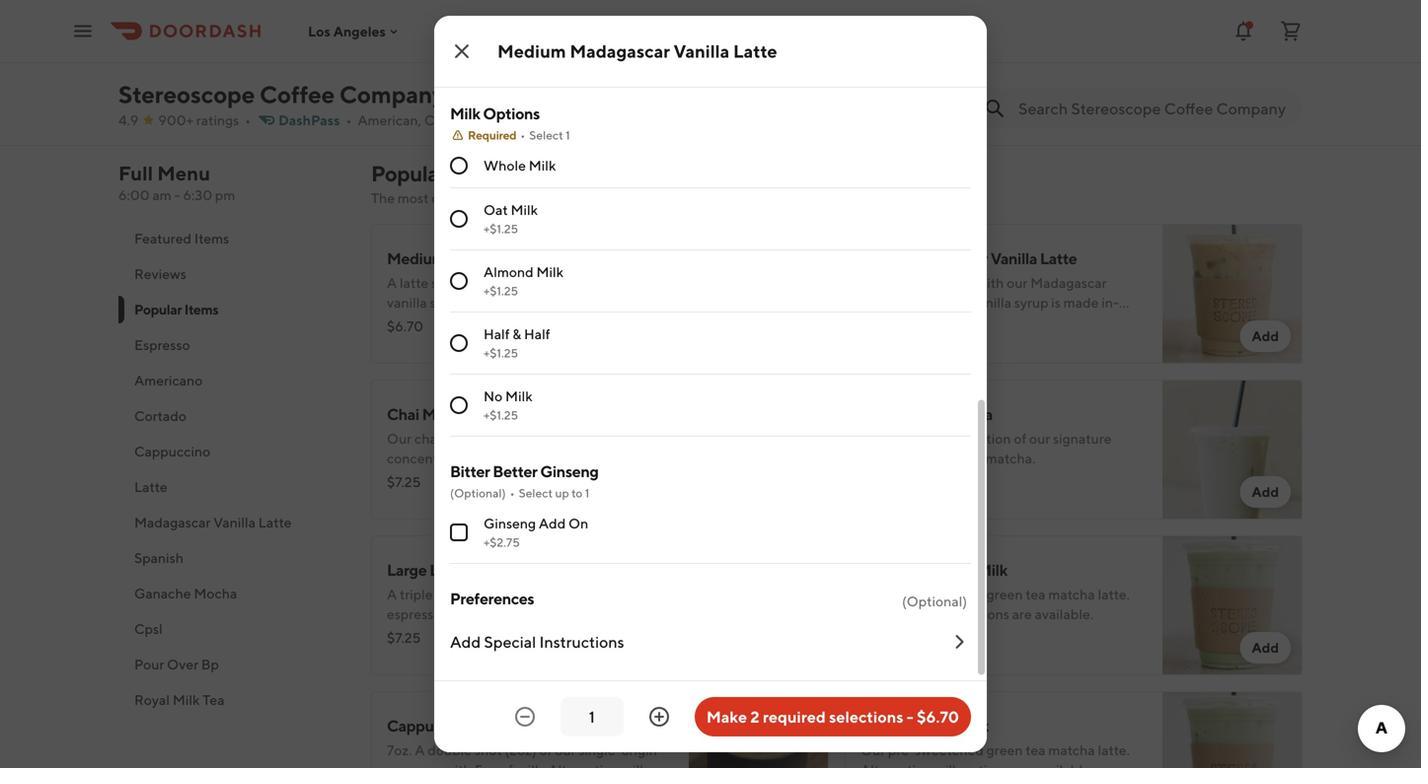 Task type: vqa. For each thing, say whether or not it's contained in the screenshot.
Add Button to the bottom
yes



Task type: locate. For each thing, give the bounding box(es) containing it.
1 horizontal spatial half
[[524, 326, 550, 342]]

mocha inside button
[[194, 586, 237, 602]]

single-
[[546, 587, 588, 603], [579, 743, 621, 759]]

medium madagascar vanilla latte down the "rebecca"
[[497, 40, 777, 62]]

chai up housemade
[[532, 451, 559, 467]]

None radio
[[450, 272, 468, 290]]

tea
[[203, 692, 225, 709]]

cappuccino down cortado
[[134, 444, 210, 460]]

0 vertical spatial ganache
[[1000, 106, 1055, 122]]

sweet right extra
[[520, 48, 559, 64]]

on
[[568, 516, 588, 532]]

milk for almond
[[536, 264, 564, 280]]

medium madagascar vanilla latte inside dialog
[[497, 40, 777, 62]]

2 half from the left
[[524, 326, 550, 342]]

pour
[[134, 657, 164, 673]]

milk. inside the cappuccino 7oz. a double shot (2oz) of our single-origin espresso with 5oz of milk. alternative mil
[[516, 762, 545, 769]]

milk inside chai milk our chai latte is made with premium chai tea concentrate from dona chai and topped off with milk and our housemade madagascar vanilla syrup.
[[422, 405, 452, 424]]

2 latte. from the top
[[1098, 743, 1130, 759]]

with inside the cappuccino 7oz. a double shot (2oz) of our single-origin espresso with 5oz of milk. alternative mil
[[444, 762, 472, 769]]

(optional) inside bitter better ginseng (optional) • select up to 1
[[450, 487, 506, 500]]

1 vertical spatial are
[[387, 626, 407, 642]]

to
[[572, 487, 583, 500]]

medium madagascar vanilla latte down oat milk +$1.25
[[387, 249, 622, 268]]

sweetened inside large matcha milk our pre-sweetened green tea matcha latte. alternative milk options are available.
[[915, 743, 984, 759]]

1 doordash from the left
[[430, 45, 484, 59]]

1 vertical spatial matcha
[[922, 561, 975, 580]]

vanilla inside madagascar vanilla latte button
[[213, 515, 256, 531]]

coffee left shop
[[424, 112, 468, 128]]

rebecca k
[[652, 7, 727, 26]]

4 +$1.25 from the top
[[484, 409, 518, 422]]

1 $7.25 from the top
[[387, 474, 421, 490]]

0 vertical spatial medium
[[497, 40, 566, 62]]

green inside medium matcha milk our pre-sweetened green tea matcha latte. alternative milk options are available.
[[987, 587, 1023, 603]]

0 vertical spatial select
[[529, 128, 563, 142]]

1 vertical spatial matcha
[[1048, 743, 1095, 759]]

notification bell image
[[1232, 19, 1255, 43]]

1 vertical spatial coffee
[[424, 112, 468, 128]]

group containing less sweet
[[450, 0, 971, 79]]

1 vertical spatial espresso
[[387, 762, 442, 769]]

1 horizontal spatial order
[[803, 45, 835, 59]]

1 vertical spatial latte.
[[1098, 743, 1130, 759]]

1
[[566, 128, 570, 142], [585, 487, 590, 500]]

1 half from the left
[[484, 326, 510, 342]]

from inside chai milk our chai latte is made with premium chai tea concentrate from dona chai and topped off with milk and our housemade madagascar vanilla syrup.
[[466, 451, 495, 467]]

• right 12/28/21
[[739, 45, 744, 59]]

of inside large latte a triple shot (3 oz.) of our single-origin espresso with milk. alternative milk options are available.
[[506, 587, 519, 603]]

cappuccino for cappuccino
[[134, 444, 210, 460]]

large inside large latte a triple shot (3 oz.) of our single-origin espresso with milk. alternative milk options are available.
[[387, 561, 427, 580]]

popular down reviews
[[134, 301, 182, 318]]

1 espresso from the top
[[387, 606, 442, 623]]

0 vertical spatial from
[[659, 190, 688, 206]]

our inside the cappuccino 7oz. a double shot (2oz) of our single-origin espresso with 5oz of milk. alternative mil
[[555, 743, 576, 759]]

and
[[590, 190, 613, 206], [561, 451, 585, 467], [959, 451, 983, 467], [446, 470, 470, 487]]

popular for popular items the most commonly ordered items and dishes from this store
[[371, 161, 446, 187]]

0 vertical spatial sweetened
[[915, 587, 984, 603]]

0 horizontal spatial coffee
[[260, 80, 335, 109]]

espresso down 7oz.
[[387, 762, 442, 769]]

select inside bitter better ginseng (optional) • select up to 1
[[519, 487, 553, 500]]

americano button
[[118, 363, 347, 399]]

None checkbox
[[450, 524, 468, 542]]

ganache
[[1000, 106, 1055, 122], [134, 586, 191, 602]]

cappuccino up double
[[387, 717, 471, 736]]

large inside large matcha milk our pre-sweetened green tea matcha latte. alternative milk options are available.
[[861, 717, 900, 736]]

Item Search search field
[[1018, 98, 1287, 119]]

available. inside large matcha milk our pre-sweetened green tea matcha latte. alternative milk options are available.
[[1035, 762, 1094, 769]]

1 vertical spatial sweetened
[[915, 743, 984, 759]]

items down reviews button
[[184, 301, 218, 318]]

ganache inside button
[[134, 586, 191, 602]]

cappuccino image
[[689, 692, 829, 769]]

half right &
[[524, 326, 550, 342]]

with down double
[[444, 762, 472, 769]]

add for medium matcha milk
[[1252, 640, 1279, 656]]

1 vertical spatial popular
[[134, 301, 182, 318]]

our inside large matcha milk our pre-sweetened green tea matcha latte. alternative milk options are available.
[[861, 743, 885, 759]]

royal milk tea button
[[118, 683, 347, 718]]

1 r from the left
[[619, 6, 632, 27]]

2 vertical spatial tea
[[1026, 743, 1046, 759]]

1 order from the left
[[486, 45, 519, 59]]

0 horizontal spatial cappuccino
[[134, 444, 210, 460]]

doordash down 'less'
[[430, 45, 484, 59]]

ginseng
[[540, 462, 599, 481], [484, 516, 536, 532]]

pm
[[215, 187, 235, 203]]

items inside popular items the most commonly ordered items and dishes from this store
[[450, 161, 503, 187]]

angeles
[[333, 23, 386, 39]]

0 vertical spatial $7.25
[[387, 474, 421, 490]]

popular up most
[[371, 161, 446, 187]]

2 add button from the top
[[1240, 477, 1291, 508]]

matcha
[[940, 405, 993, 424], [922, 561, 975, 580], [903, 717, 956, 736]]

0 horizontal spatial shot
[[436, 587, 463, 603]]

of up the matcha.
[[1014, 431, 1027, 447]]

0 horizontal spatial ganache
[[134, 586, 191, 602]]

with up vanilla
[[387, 470, 414, 487]]

0 horizontal spatial $6.70
[[387, 318, 423, 335]]

chai up concentrate
[[414, 431, 440, 447]]

+$1.25 down &
[[484, 346, 518, 360]]

a for strawberry matcha
[[861, 431, 871, 447]]

tea for medium
[[1026, 587, 1046, 603]]

1 vertical spatial items
[[194, 230, 229, 247]]

matcha inside the strawberry matcha a delicious combination of our signature strawberry milk and matcha.
[[940, 405, 993, 424]]

pre- for medium
[[888, 587, 915, 603]]

ginseng up up
[[540, 462, 599, 481]]

housemade
[[496, 470, 569, 487]]

extra
[[484, 48, 517, 64]]

alternative
[[507, 606, 577, 623], [861, 606, 931, 623], [548, 762, 618, 769], [861, 762, 931, 769]]

1 horizontal spatial from
[[659, 190, 688, 206]]

strawberry
[[861, 405, 937, 424]]

our down is
[[472, 470, 493, 487]]

add button for large madagascar vanilla latte
[[1240, 321, 1291, 352]]

2 horizontal spatial medium
[[861, 561, 919, 580]]

milk. down 'oz.)'
[[474, 606, 504, 623]]

1 vertical spatial pre-
[[888, 743, 915, 759]]

a inside the strawberry matcha a delicious combination of our signature strawberry milk and matcha.
[[861, 431, 871, 447]]

$6.70 right selections
[[917, 708, 959, 727]]

1 horizontal spatial mocha
[[1057, 106, 1099, 122]]

medium madagascar vanilla latte image
[[689, 224, 829, 364]]

tea inside medium matcha milk our pre-sweetened green tea matcha latte. alternative milk options are available.
[[1026, 587, 1046, 603]]

add for large madagascar vanilla latte
[[1252, 328, 1279, 344]]

1 latte. from the top
[[1098, 587, 1130, 603]]

from inside popular items the most commonly ordered items and dishes from this store
[[659, 190, 688, 206]]

latte. inside large matcha milk our pre-sweetened green tea matcha latte. alternative milk options are available.
[[1098, 743, 1130, 759]]

select up whole milk
[[529, 128, 563, 142]]

a left triple
[[387, 587, 397, 603]]

1 vertical spatial shot
[[475, 743, 502, 759]]

add button
[[1240, 321, 1291, 352], [1240, 477, 1291, 508], [1240, 633, 1291, 664]]

items for popular items the most commonly ordered items and dishes from this store
[[450, 161, 503, 187]]

r left rose
[[931, 6, 944, 27]]

madagascar inside chai milk our chai latte is made with premium chai tea concentrate from dona chai and topped off with milk and our housemade madagascar vanilla syrup.
[[572, 470, 649, 487]]

1 vertical spatial $6.70
[[917, 708, 959, 727]]

&
[[512, 326, 521, 342]]

0 horizontal spatial doordash
[[430, 45, 484, 59]]

• inside milk options group
[[520, 128, 525, 142]]

half & half +$1.25
[[484, 326, 550, 360]]

a right 7oz.
[[415, 743, 425, 759]]

popular
[[371, 161, 446, 187], [134, 301, 182, 318]]

matcha for large
[[1048, 743, 1095, 759]]

0 horizontal spatial half
[[484, 326, 510, 342]]

+$1.25
[[484, 222, 518, 236], [484, 284, 518, 298], [484, 346, 518, 360], [484, 409, 518, 422]]

claudia g
[[340, 7, 402, 26]]

with inside large latte a triple shot (3 oz.) of our single-origin espresso with milk. alternative milk options are available.
[[444, 606, 472, 623]]

milk inside no milk +$1.25
[[505, 388, 533, 405]]

2 $7.25 from the top
[[387, 630, 421, 646]]

0 vertical spatial origin
[[588, 587, 624, 603]]

of right 'oz.)'
[[506, 587, 519, 603]]

shot inside the cappuccino 7oz. a double shot (2oz) of our single-origin espresso with 5oz of milk. alternative mil
[[475, 743, 502, 759]]

items inside button
[[194, 230, 229, 247]]

1 pre- from the top
[[888, 587, 915, 603]]

sweet right 'less'
[[514, 3, 553, 20]]

Extra Sweet checkbox
[[450, 47, 468, 65]]

2 espresso from the top
[[387, 762, 442, 769]]

0 vertical spatial green
[[987, 587, 1023, 603]]

espresso down triple
[[387, 606, 442, 623]]

our inside medium matcha milk our pre-sweetened green tea matcha latte. alternative milk options are available.
[[861, 587, 885, 603]]

latte inside large latte a triple shot (3 oz.) of our single-origin espresso with milk. alternative milk options are available.
[[429, 561, 466, 580]]

sweetened for large
[[915, 743, 984, 759]]

3/19/22 • doordash order
[[378, 45, 519, 59]]

r left the "rebecca"
[[619, 6, 632, 27]]

single- up instructions
[[546, 587, 588, 603]]

7oz.
[[387, 743, 412, 759]]

1 horizontal spatial popular
[[371, 161, 446, 187]]

medium madagascar vanilla latte
[[497, 40, 777, 62], [387, 249, 622, 268]]

1 vertical spatial sweet
[[520, 48, 559, 64]]

ratings
[[196, 112, 239, 128]]

combination
[[932, 431, 1011, 447]]

1 horizontal spatial shot
[[475, 743, 502, 759]]

2 vertical spatial medium
[[861, 561, 919, 580]]

• left '1.6'
[[511, 112, 517, 128]]

1 right mi
[[566, 128, 570, 142]]

0 vertical spatial mocha
[[1057, 106, 1099, 122]]

1 horizontal spatial ginseng
[[540, 462, 599, 481]]

1 vertical spatial our
[[861, 587, 885, 603]]

0 vertical spatial matcha
[[940, 405, 993, 424]]

add inside 'ginseng add on +$2.75'
[[539, 516, 566, 532]]

available. inside medium matcha milk our pre-sweetened green tea matcha latte. alternative milk options are available.
[[1035, 606, 1094, 623]]

single- down current quantity is 1 number field
[[579, 743, 621, 759]]

0 vertical spatial latte.
[[1098, 587, 1130, 603]]

0 vertical spatial our
[[387, 431, 412, 447]]

0 vertical spatial are
[[1012, 606, 1032, 623]]

s
[[1002, 7, 1011, 26]]

and down combination
[[959, 451, 983, 467]]

doordash right 12/28/21
[[746, 45, 800, 59]]

- inside full menu 6:00 am - 6:30 pm
[[174, 187, 180, 203]]

up
[[555, 487, 569, 500]]

1 vertical spatial 1
[[585, 487, 590, 500]]

none checkbox inside bitter better ginseng group
[[450, 524, 468, 542]]

matcha inside large matcha milk our pre-sweetened green tea matcha latte. alternative milk options are available.
[[1048, 743, 1095, 759]]

and right items
[[590, 190, 613, 206]]

popular inside popular items the most commonly ordered items and dishes from this store
[[371, 161, 446, 187]]

1 vertical spatial cappuccino
[[387, 717, 471, 736]]

rose
[[964, 7, 999, 26]]

origin inside large latte a triple shot (3 oz.) of our single-origin espresso with milk. alternative milk options are available.
[[588, 587, 624, 603]]

coffee up dashpass
[[260, 80, 335, 109]]

0 vertical spatial (optional)
[[450, 487, 506, 500]]

1 green from the top
[[987, 587, 1023, 603]]

0 horizontal spatial mocha
[[194, 586, 237, 602]]

• select 1
[[520, 128, 570, 142]]

featured items button
[[118, 221, 347, 257]]

milk. down (2oz)
[[516, 762, 545, 769]]

1 vertical spatial milk.
[[516, 762, 545, 769]]

dishes
[[616, 190, 656, 206]]

1 +$1.25 from the top
[[484, 222, 518, 236]]

milk.
[[474, 606, 504, 623], [516, 762, 545, 769]]

0 horizontal spatial milk.
[[474, 606, 504, 623]]

2 vertical spatial available.
[[1035, 762, 1094, 769]]

our down current quantity is 1 number field
[[555, 743, 576, 759]]

sweetened inside medium matcha milk our pre-sweetened green tea matcha latte. alternative milk options are available.
[[915, 587, 984, 603]]

from down is
[[466, 451, 495, 467]]

• right 3/19/22
[[423, 45, 428, 59]]

a up strawberry
[[861, 431, 871, 447]]

$7.25
[[387, 474, 421, 490], [387, 630, 421, 646]]

0 vertical spatial espresso
[[387, 606, 442, 623]]

matcha inside medium matcha milk our pre-sweetened green tea matcha latte. alternative milk options are available.
[[1048, 587, 1095, 603]]

2 vertical spatial add button
[[1240, 633, 1291, 664]]

doordash
[[430, 45, 484, 59], [746, 45, 800, 59]]

milk inside medium matcha milk our pre-sweetened green tea matcha latte. alternative milk options are available.
[[977, 561, 1007, 580]]

2 horizontal spatial a
[[861, 431, 871, 447]]

large latte a triple shot (3 oz.) of our single-origin espresso with milk. alternative milk options are available.
[[387, 561, 655, 642]]

0 vertical spatial $6.70
[[387, 318, 423, 335]]

rose s
[[964, 7, 1011, 26]]

milk for chai
[[422, 405, 452, 424]]

1 matcha from the top
[[1048, 587, 1095, 603]]

group inside medium madagascar vanilla latte dialog
[[450, 0, 971, 79]]

origin up instructions
[[588, 587, 624, 603]]

0 vertical spatial available.
[[1035, 606, 1094, 623]]

shot inside large latte a triple shot (3 oz.) of our single-origin espresso with milk. alternative milk options are available.
[[436, 587, 463, 603]]

0 vertical spatial ginseng
[[540, 462, 599, 481]]

milk inside oat milk +$1.25
[[511, 202, 538, 218]]

full menu 6:00 am - 6:30 pm
[[118, 162, 235, 203]]

0 vertical spatial pre-
[[888, 587, 915, 603]]

large madagascar vanilla latte image
[[1163, 224, 1303, 364]]

(2oz)
[[505, 743, 537, 759]]

single- inside the cappuccino 7oz. a double shot (2oz) of our single-origin espresso with 5oz of milk. alternative mil
[[579, 743, 621, 759]]

1 vertical spatial tea
[[1026, 587, 1046, 603]]

off
[[636, 451, 654, 467]]

1 vertical spatial select
[[519, 487, 553, 500]]

2 vertical spatial a
[[415, 743, 425, 759]]

0 vertical spatial coffee
[[260, 80, 335, 109]]

1 add button from the top
[[1240, 321, 1291, 352]]

options inside large matcha milk our pre-sweetened green tea matcha latte. alternative milk options are available.
[[962, 762, 1009, 769]]

0 vertical spatial -
[[174, 187, 180, 203]]

preferences
[[450, 590, 534, 608]]

milk inside large matcha milk our pre-sweetened green tea matcha latte. alternative milk options are available.
[[933, 762, 960, 769]]

1 vertical spatial add button
[[1240, 477, 1291, 508]]

ganache down '6/3/22'
[[1000, 106, 1055, 122]]

cappuccino inside button
[[134, 444, 210, 460]]

2 order from the left
[[803, 45, 835, 59]]

syrup.
[[430, 490, 467, 506]]

origin down increase quantity by 1 icon
[[621, 743, 657, 759]]

2 doordash from the left
[[746, 45, 800, 59]]

None radio
[[450, 210, 468, 228], [450, 335, 468, 352], [450, 397, 468, 414], [450, 210, 468, 228], [450, 335, 468, 352], [450, 397, 468, 414]]

available. for large
[[1035, 762, 1094, 769]]

1 sweetened from the top
[[915, 587, 984, 603]]

close medium madagascar vanilla latte image
[[450, 39, 474, 63]]

are inside large matcha milk our pre-sweetened green tea matcha latte. alternative milk options are available.
[[1012, 762, 1032, 769]]

0 horizontal spatial from
[[466, 451, 495, 467]]

1 vertical spatial origin
[[621, 743, 657, 759]]

coffee for stereoscope
[[260, 80, 335, 109]]

2 vertical spatial large
[[861, 717, 900, 736]]

+$1.25 inside no milk +$1.25
[[484, 409, 518, 422]]

add button for medium matcha milk
[[1240, 633, 1291, 664]]

mocha for ganache mocha latte
[[1057, 106, 1099, 122]]

american, coffee shop • 1.6 mi
[[358, 112, 560, 128]]

dashpass
[[278, 112, 340, 128]]

+$1.25 down "oat"
[[484, 222, 518, 236]]

options for medium
[[962, 606, 1009, 623]]

0 vertical spatial popular
[[371, 161, 446, 187]]

special
[[484, 633, 536, 652]]

medium
[[497, 40, 566, 62], [387, 249, 445, 268], [861, 561, 919, 580]]

1 vertical spatial ginseng
[[484, 516, 536, 532]]

milk inside button
[[173, 692, 200, 709]]

+$1.25 down almond
[[484, 284, 518, 298]]

full
[[118, 162, 153, 185]]

1 vertical spatial from
[[466, 451, 495, 467]]

$7.25 down concentrate
[[387, 474, 421, 490]]

- right am
[[174, 187, 180, 203]]

1 horizontal spatial -
[[907, 708, 914, 727]]

latte. for large
[[1098, 743, 1130, 759]]

shot left '(3'
[[436, 587, 463, 603]]

items up reviews button
[[194, 230, 229, 247]]

pre-
[[888, 587, 915, 603], [888, 743, 915, 759]]

cappuccino inside the cappuccino 7oz. a double shot (2oz) of our single-origin espresso with 5oz of milk. alternative mil
[[387, 717, 471, 736]]

1 horizontal spatial medium
[[497, 40, 566, 62]]

1 horizontal spatial r
[[931, 6, 944, 27]]

milk options
[[450, 104, 540, 123]]

popular items the most commonly ordered items and dishes from this store
[[371, 161, 748, 206]]

900+
[[158, 112, 194, 128]]

add special instructions button
[[450, 616, 971, 669]]

1 horizontal spatial a
[[415, 743, 425, 759]]

6/3/22
[[1002, 45, 1040, 59]]

with down '(3'
[[444, 606, 472, 623]]

$6.70 up the chai
[[387, 318, 423, 335]]

chai up topped at bottom left
[[614, 431, 640, 447]]

2 green from the top
[[987, 743, 1023, 759]]

our inside large latte a triple shot (3 oz.) of our single-origin espresso with milk. alternative milk options are available.
[[522, 587, 543, 603]]

required
[[763, 708, 826, 727]]

0 vertical spatial single-
[[546, 587, 588, 603]]

pre- inside medium matcha milk our pre-sweetened green tea matcha latte. alternative milk options are available.
[[888, 587, 915, 603]]

1 vertical spatial green
[[987, 743, 1023, 759]]

$7.25 down triple
[[387, 630, 421, 646]]

0 horizontal spatial a
[[387, 587, 397, 603]]

1 vertical spatial available.
[[409, 626, 468, 642]]

milk
[[450, 104, 480, 123], [529, 157, 556, 174], [511, 202, 538, 218], [536, 264, 564, 280], [505, 388, 533, 405], [422, 405, 452, 424], [977, 561, 1007, 580], [173, 692, 200, 709], [959, 717, 989, 736]]

ganache down the spanish
[[134, 586, 191, 602]]

options inside medium matcha milk our pre-sweetened green tea matcha latte. alternative milk options are available.
[[962, 606, 1009, 623]]

1 horizontal spatial chai
[[532, 451, 559, 467]]

2 +$1.25 from the top
[[484, 284, 518, 298]]

our right 'oz.)'
[[522, 587, 543, 603]]

2 vertical spatial are
[[1012, 762, 1032, 769]]

none radio inside milk options group
[[450, 272, 468, 290]]

0 horizontal spatial popular
[[134, 301, 182, 318]]

ganache inside button
[[1000, 106, 1055, 122]]

reviews
[[134, 266, 186, 282]]

medium matcha milk image
[[1163, 536, 1303, 676]]

• down better at left
[[510, 487, 515, 500]]

concentrate
[[387, 451, 463, 467]]

1 vertical spatial a
[[387, 587, 397, 603]]

0 vertical spatial 1
[[566, 128, 570, 142]]

1 horizontal spatial ganache
[[1000, 106, 1055, 122]]

items
[[450, 161, 503, 187], [194, 230, 229, 247], [184, 301, 218, 318]]

• down options
[[520, 128, 525, 142]]

tea inside large matcha milk our pre-sweetened green tea matcha latte. alternative milk options are available.
[[1026, 743, 1046, 759]]

popular items
[[134, 301, 218, 318]]

latte
[[733, 40, 777, 62], [1102, 106, 1134, 122], [585, 249, 622, 268], [1040, 249, 1077, 268], [134, 479, 167, 495], [258, 515, 292, 531], [429, 561, 466, 580]]

items up commonly
[[450, 161, 503, 187]]

half left &
[[484, 326, 510, 342]]

1 right to
[[585, 487, 590, 500]]

2 vertical spatial matcha
[[903, 717, 956, 736]]

(optional)
[[450, 487, 506, 500], [902, 594, 967, 610]]

espresso inside large latte a triple shot (3 oz.) of our single-origin espresso with milk. alternative milk options are available.
[[387, 606, 442, 623]]

+$1.25 for no
[[484, 409, 518, 422]]

select
[[529, 128, 563, 142], [519, 487, 553, 500]]

add button for strawberry matcha
[[1240, 477, 1291, 508]]

double
[[428, 743, 472, 759]]

pre- inside large matcha milk our pre-sweetened green tea matcha latte. alternative milk options are available.
[[888, 743, 915, 759]]

milk inside almond milk +$1.25
[[536, 264, 564, 280]]

6:00
[[118, 187, 150, 203]]

are for medium
[[1012, 606, 1032, 623]]

coffee for american,
[[424, 112, 468, 128]]

2 sweetened from the top
[[915, 743, 984, 759]]

0 horizontal spatial -
[[174, 187, 180, 203]]

+$1.25 for almond
[[484, 284, 518, 298]]

- right selections
[[907, 708, 914, 727]]

ginseng up "+$2.75"
[[484, 516, 536, 532]]

large for large matcha milk our pre-sweetened green tea matcha latte. alternative milk options are available.
[[861, 717, 900, 736]]

select left up
[[519, 487, 553, 500]]

1 horizontal spatial milk.
[[516, 762, 545, 769]]

1 horizontal spatial 1
[[585, 487, 590, 500]]

+$1.25 inside almond milk +$1.25
[[484, 284, 518, 298]]

2 r from the left
[[931, 6, 944, 27]]

0 vertical spatial milk.
[[474, 606, 504, 623]]

milk inside large latte a triple shot (3 oz.) of our single-origin espresso with milk. alternative milk options are available.
[[579, 606, 606, 623]]

1 horizontal spatial doordash
[[746, 45, 800, 59]]

0 horizontal spatial 1
[[566, 128, 570, 142]]

0 horizontal spatial (optional)
[[450, 487, 506, 500]]

of right (2oz)
[[539, 743, 552, 759]]

mocha inside button
[[1057, 106, 1099, 122]]

are inside medium matcha milk our pre-sweetened green tea matcha latte. alternative milk options are available.
[[1012, 606, 1032, 623]]

2 vertical spatial our
[[861, 743, 885, 759]]

selections
[[829, 708, 904, 727]]

0 vertical spatial large
[[861, 249, 900, 268]]

a inside large latte a triple shot (3 oz.) of our single-origin espresso with milk. alternative milk options are available.
[[387, 587, 397, 603]]

add inside button
[[450, 633, 481, 652]]

strawberry matcha image
[[1163, 380, 1303, 520]]

shop
[[470, 112, 503, 128]]

2 matcha from the top
[[1048, 743, 1095, 759]]

group
[[450, 0, 971, 79]]

0 vertical spatial a
[[861, 431, 871, 447]]

2 pre- from the top
[[888, 743, 915, 759]]

our up the matcha.
[[1029, 431, 1050, 447]]

shot up '5oz'
[[475, 743, 502, 759]]

available.
[[1035, 606, 1094, 623], [409, 626, 468, 642], [1035, 762, 1094, 769]]

latte. inside medium matcha milk our pre-sweetened green tea matcha latte. alternative milk options are available.
[[1098, 587, 1130, 603]]

vanilla
[[674, 40, 730, 62], [535, 249, 582, 268], [991, 249, 1037, 268], [213, 515, 256, 531]]

0 vertical spatial tea
[[643, 431, 663, 447]]

+$1.25 down no
[[484, 409, 518, 422]]

decrease quantity by 1 image
[[513, 706, 537, 729]]

large for large latte a triple shot (3 oz.) of our single-origin espresso with milk. alternative milk options are available.
[[387, 561, 427, 580]]

topped
[[588, 451, 633, 467]]

0 horizontal spatial medium
[[387, 249, 445, 268]]

dashpass •
[[278, 112, 352, 128]]

3 add button from the top
[[1240, 633, 1291, 664]]

1 vertical spatial large
[[387, 561, 427, 580]]

from left this
[[659, 190, 688, 206]]

3 +$1.25 from the top
[[484, 346, 518, 360]]



Task type: describe. For each thing, give the bounding box(es) containing it.
items for featured items
[[194, 230, 229, 247]]

+$1.25 inside half & half +$1.25
[[484, 346, 518, 360]]

origin inside the cappuccino 7oz. a double shot (2oz) of our single-origin espresso with 5oz of milk. alternative mil
[[621, 743, 657, 759]]

green for medium
[[987, 587, 1023, 603]]

ginseng inside bitter better ginseng (optional) • select up to 1
[[540, 462, 599, 481]]

royal milk tea
[[134, 692, 225, 709]]

milk for royal
[[173, 692, 200, 709]]

medium inside dialog
[[497, 40, 566, 62]]

rebecca
[[652, 7, 713, 26]]

milk for no
[[505, 388, 533, 405]]

espresso button
[[118, 328, 347, 363]]

ordered
[[500, 190, 550, 206]]

premium
[[555, 431, 611, 447]]

vanilla
[[387, 490, 427, 506]]

3/19/22
[[378, 45, 421, 59]]

sweetened for medium
[[915, 587, 984, 603]]

ginseng inside 'ginseng add on +$2.75'
[[484, 516, 536, 532]]

spanish
[[134, 550, 184, 566]]

open menu image
[[71, 19, 95, 43]]

1.6
[[525, 112, 541, 128]]

a inside the cappuccino 7oz. a double shot (2oz) of our single-origin espresso with 5oz of milk. alternative mil
[[415, 743, 425, 759]]

cortado button
[[118, 399, 347, 434]]

single- inside large latte a triple shot (3 oz.) of our single-origin espresso with milk. alternative milk options are available.
[[546, 587, 588, 603]]

milk inside large matcha milk our pre-sweetened green tea matcha latte. alternative milk options are available.
[[959, 717, 989, 736]]

• inside bitter better ginseng (optional) • select up to 1
[[510, 487, 515, 500]]

green for large
[[987, 743, 1023, 759]]

chai milk image
[[689, 380, 829, 520]]

add for strawberry matcha
[[1252, 484, 1279, 500]]

(3
[[466, 587, 478, 603]]

$6.70 inside "button"
[[917, 708, 959, 727]]

alternative inside large latte a triple shot (3 oz.) of our single-origin espresso with milk. alternative milk options are available.
[[507, 606, 577, 623]]

1 inside milk options group
[[566, 128, 570, 142]]

commonly
[[432, 190, 497, 206]]

whole milk
[[484, 157, 556, 174]]

milk inside chai milk our chai latte is made with premium chai tea concentrate from dona chai and topped off with milk and our housemade madagascar vanilla syrup.
[[417, 470, 443, 487]]

pre- for large
[[888, 743, 915, 759]]

pour over bp
[[134, 657, 219, 673]]

latte
[[443, 431, 472, 447]]

matcha for strawberry
[[940, 405, 993, 424]]

chai milk our chai latte is made with premium chai tea concentrate from dona chai and topped off with milk and our housemade madagascar vanilla syrup.
[[387, 405, 663, 506]]

cappuccino button
[[118, 434, 347, 470]]

madagascar vanilla latte
[[134, 515, 292, 531]]

oz.)
[[481, 587, 504, 603]]

of inside the strawberry matcha a delicious combination of our signature strawberry milk and matcha.
[[1014, 431, 1027, 447]]

0 horizontal spatial chai
[[414, 431, 440, 447]]

options
[[483, 104, 540, 123]]

5oz
[[474, 762, 498, 769]]

make 2 required selections - $6.70 button
[[695, 698, 971, 737]]

royal
[[134, 692, 170, 709]]

madagascar inside button
[[134, 515, 211, 531]]

cpsl button
[[118, 612, 347, 647]]

available. for medium
[[1035, 606, 1094, 623]]

Whole Milk radio
[[450, 157, 468, 175]]

matcha for medium
[[922, 561, 975, 580]]

milk. inside large latte a triple shot (3 oz.) of our single-origin espresso with milk. alternative milk options are available.
[[474, 606, 504, 623]]

madagascar inside dialog
[[570, 40, 670, 62]]

select inside milk options group
[[529, 128, 563, 142]]

- for 2
[[907, 708, 914, 727]]

extra sweet
[[484, 48, 559, 64]]

latte inside button
[[1102, 106, 1134, 122]]

ganache mocha latte
[[1000, 106, 1134, 122]]

popular for popular items
[[134, 301, 182, 318]]

our for large
[[861, 743, 885, 759]]

k
[[716, 7, 727, 26]]

triple
[[400, 587, 433, 603]]

pour over bp button
[[118, 647, 347, 683]]

milk inside the strawberry matcha a delicious combination of our signature strawberry milk and matcha.
[[930, 451, 956, 467]]

milk inside medium matcha milk our pre-sweetened green tea matcha latte. alternative milk options are available.
[[933, 606, 960, 623]]

$7.25 for large
[[387, 630, 421, 646]]

options for large
[[962, 762, 1009, 769]]

bitter better ginseng group
[[450, 461, 971, 565]]

cpsl
[[134, 621, 163, 638]]

make 2 required selections - $6.70
[[706, 708, 959, 727]]

los angeles button
[[308, 23, 402, 39]]

milk options group
[[450, 103, 971, 437]]

2
[[750, 708, 760, 727]]

alternative inside medium matcha milk our pre-sweetened green tea matcha latte. alternative milk options are available.
[[861, 606, 931, 623]]

and inside popular items the most commonly ordered items and dishes from this store
[[590, 190, 613, 206]]

sweet for less sweet
[[514, 3, 553, 20]]

are inside large latte a triple shot (3 oz.) of our single-origin espresso with milk. alternative milk options are available.
[[387, 626, 407, 642]]

1 horizontal spatial (optional)
[[902, 594, 967, 610]]

am
[[152, 187, 172, 203]]

bitter better ginseng (optional) • select up to 1
[[450, 462, 599, 500]]

large latte image
[[689, 536, 829, 676]]

ganache for ganache mocha latte
[[1000, 106, 1055, 122]]

r for rebecca k
[[619, 6, 632, 27]]

12/28/21
[[690, 45, 737, 59]]

no milk +$1.25
[[484, 388, 533, 422]]

and inside the strawberry matcha a delicious combination of our signature strawberry milk and matcha.
[[959, 451, 983, 467]]

$7.25 for chai
[[387, 474, 421, 490]]

large madagascar vanilla latte
[[861, 249, 1077, 268]]

stereoscope
[[118, 80, 255, 109]]

over
[[167, 657, 198, 673]]

1 vertical spatial medium madagascar vanilla latte
[[387, 249, 622, 268]]

menu
[[157, 162, 210, 185]]

our for medium
[[861, 587, 885, 603]]

a for large latte
[[387, 587, 397, 603]]

madagascar vanilla latte button
[[118, 505, 347, 541]]

medium matcha milk our pre-sweetened green tea matcha latte. alternative milk options are available.
[[861, 561, 1130, 623]]

store
[[716, 190, 748, 206]]

featured items
[[134, 230, 229, 247]]

oat
[[484, 202, 508, 218]]

delicious
[[873, 431, 929, 447]]

is
[[475, 431, 484, 447]]

alternative inside the cappuccino 7oz. a double shot (2oz) of our single-origin espresso with 5oz of milk. alternative mil
[[548, 762, 618, 769]]

signature
[[1053, 431, 1112, 447]]

dona
[[498, 451, 530, 467]]

1 inside bitter better ginseng (optional) • select up to 1
[[585, 487, 590, 500]]

whole
[[484, 157, 526, 174]]

cortado
[[134, 408, 187, 424]]

available. inside large latte a triple shot (3 oz.) of our single-origin espresso with milk. alternative milk options are available.
[[409, 626, 468, 642]]

american,
[[358, 112, 421, 128]]

made
[[487, 431, 522, 447]]

of down (2oz)
[[501, 762, 513, 769]]

large for large madagascar vanilla latte
[[861, 249, 900, 268]]

and up syrup. on the left of the page
[[446, 470, 470, 487]]

this
[[691, 190, 714, 206]]

tea for large
[[1026, 743, 1046, 759]]

espresso inside the cappuccino 7oz. a double shot (2oz) of our single-origin espresso with 5oz of milk. alternative mil
[[387, 762, 442, 769]]

almond milk +$1.25
[[484, 264, 564, 298]]

2 horizontal spatial chai
[[614, 431, 640, 447]]

tea inside chai milk our chai latte is made with premium chai tea concentrate from dona chai and topped off with milk and our housemade madagascar vanilla syrup.
[[643, 431, 663, 447]]

g
[[393, 7, 402, 26]]

matcha.
[[986, 451, 1035, 467]]

• right ratings
[[245, 112, 251, 128]]

our inside chai milk our chai latte is made with premium chai tea concentrate from dona chai and topped off with milk and our housemade madagascar vanilla syrup.
[[387, 431, 412, 447]]

almond
[[484, 264, 534, 280]]

large matcha milk our pre-sweetened green tea matcha latte. alternative milk options are available.
[[861, 717, 1130, 769]]

matcha for large
[[903, 717, 956, 736]]

medium madagascar vanilla latte dialog
[[434, 0, 987, 753]]

and down premium
[[561, 451, 585, 467]]

items for popular items
[[184, 301, 218, 318]]

increase quantity by 1 image
[[647, 706, 671, 729]]

matcha for medium
[[1048, 587, 1095, 603]]

- for menu
[[174, 187, 180, 203]]

strawberry
[[861, 451, 927, 467]]

instructions
[[539, 633, 624, 652]]

ginseng add on +$2.75
[[484, 516, 588, 550]]

mocha for ganache mocha
[[194, 586, 237, 602]]

sweet for extra sweet
[[520, 48, 559, 64]]

0 items, open order cart image
[[1279, 19, 1303, 43]]

large matcha milk image
[[1163, 692, 1303, 769]]

less
[[484, 3, 511, 20]]

chai
[[387, 405, 419, 424]]

• right dashpass
[[346, 112, 352, 128]]

los
[[308, 23, 331, 39]]

medium inside medium matcha milk our pre-sweetened green tea matcha latte. alternative milk options are available.
[[861, 561, 919, 580]]

shot for cappuccino
[[475, 743, 502, 759]]

latte inside dialog
[[733, 40, 777, 62]]

milk for oat
[[511, 202, 538, 218]]

spanish button
[[118, 541, 347, 576]]

shot for large
[[436, 587, 463, 603]]

latte. for medium
[[1098, 587, 1130, 603]]

less sweet
[[484, 3, 553, 20]]

are for large
[[1012, 762, 1032, 769]]

4.9
[[118, 112, 138, 128]]

vanilla inside medium madagascar vanilla latte dialog
[[674, 40, 730, 62]]

americano
[[134, 373, 203, 389]]

Current quantity is 1 number field
[[572, 707, 612, 728]]

+$1.25 for oat
[[484, 222, 518, 236]]

ganache for ganache mocha
[[134, 586, 191, 602]]

cappuccino for cappuccino 7oz. a double shot (2oz) of our single-origin espresso with 5oz of milk. alternative mil
[[387, 717, 471, 736]]

ganache mocha latte button
[[1000, 105, 1134, 124]]

options inside large latte a triple shot (3 oz.) of our single-origin espresso with milk. alternative milk options are available.
[[608, 606, 655, 623]]

with up "dona"
[[525, 431, 552, 447]]

ganache mocha
[[134, 586, 237, 602]]

our inside the strawberry matcha a delicious combination of our signature strawberry milk and matcha.
[[1029, 431, 1050, 447]]

alternative inside large matcha milk our pre-sweetened green tea matcha latte. alternative milk options are available.
[[861, 762, 931, 769]]

our inside chai milk our chai latte is made with premium chai tea concentrate from dona chai and topped off with milk and our housemade madagascar vanilla syrup.
[[472, 470, 493, 487]]

required
[[468, 128, 516, 142]]

r for rose s
[[931, 6, 944, 27]]

milk for whole
[[529, 157, 556, 174]]



